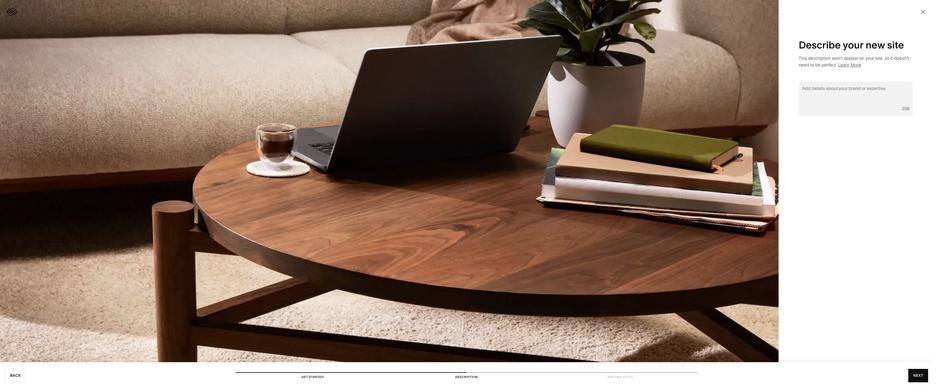 Task type: vqa. For each thing, say whether or not it's contained in the screenshot.
the to the left
no



Task type: describe. For each thing, give the bounding box(es) containing it.
describe your new site
[[799, 39, 904, 51]]

more
[[851, 62, 862, 68]]

doesn't
[[894, 56, 909, 61]]

description
[[808, 56, 831, 61]]

writing
[[608, 376, 622, 379]]

learn more link
[[838, 62, 862, 68]]

description
[[455, 376, 478, 379]]

site
[[887, 39, 904, 51]]

describe
[[799, 39, 841, 51]]

your inside this description won't appear on your site, so it doesn't need to be perfect.
[[866, 56, 875, 61]]

0 horizontal spatial your
[[843, 39, 864, 51]]

to
[[810, 62, 814, 68]]

this description won't appear on your site, so it doesn't need to be perfect.
[[799, 56, 909, 68]]

next
[[913, 374, 924, 378]]

site,
[[876, 56, 884, 61]]



Task type: locate. For each thing, give the bounding box(es) containing it.
your up appear
[[843, 39, 864, 51]]

your
[[843, 39, 864, 51], [866, 56, 875, 61]]

so
[[885, 56, 890, 61]]

back
[[10, 374, 21, 378]]

Add details about your brand or expertise text field
[[802, 85, 899, 112]]

it
[[891, 56, 893, 61]]

next button
[[909, 369, 928, 383]]

need
[[799, 62, 809, 68]]

laptop on table image
[[0, 0, 779, 363]]

200
[[903, 106, 910, 111]]

started
[[309, 376, 324, 379]]

style
[[623, 376, 633, 379]]

perfect.
[[822, 62, 837, 68]]

won't
[[832, 56, 843, 61]]

your right on
[[866, 56, 875, 61]]

on
[[860, 56, 865, 61]]

be
[[816, 62, 821, 68]]

get started
[[302, 376, 324, 379]]

1 horizontal spatial your
[[866, 56, 875, 61]]

learn more
[[838, 62, 862, 68]]

this
[[799, 56, 807, 61]]

appear
[[844, 56, 859, 61]]

0 vertical spatial your
[[843, 39, 864, 51]]

writing style
[[608, 376, 633, 379]]

new
[[866, 39, 885, 51]]

learn
[[838, 62, 850, 68]]

1 vertical spatial your
[[866, 56, 875, 61]]

back button
[[5, 369, 26, 383]]

get
[[302, 376, 308, 379]]



